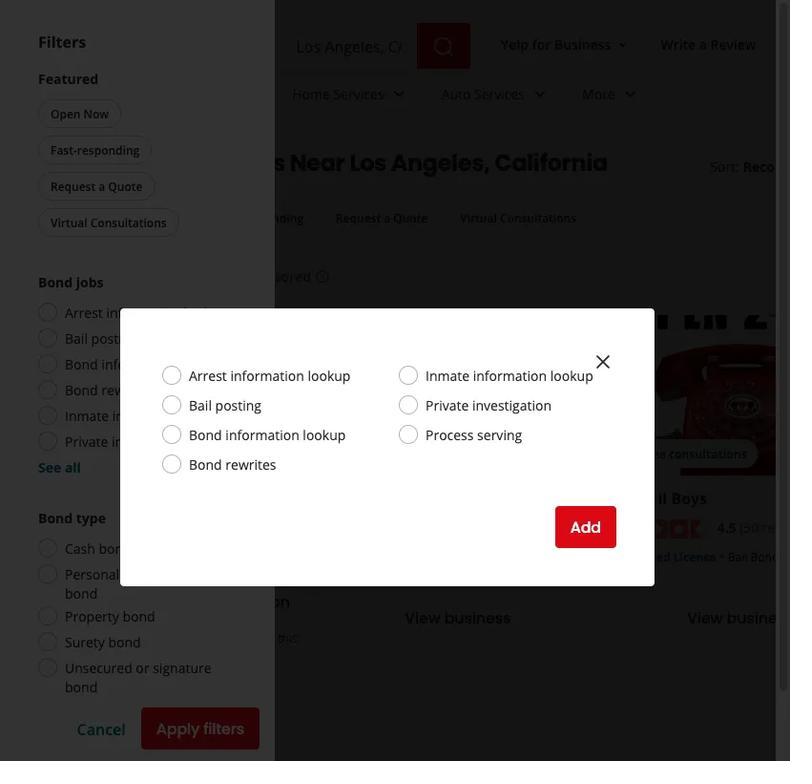 Task type: vqa. For each thing, say whether or not it's contained in the screenshot.
the left Deal
yes



Task type: describe. For each thing, give the bounding box(es) containing it.
virtual inside the featured "group"
[[51, 214, 88, 230]]

license for 16 verified v2 image
[[674, 548, 717, 564]]

option group containing bond type
[[38, 508, 237, 696]]

virtual inside filters group
[[461, 210, 498, 226]]

cancel
[[77, 719, 126, 739]]

responding for the left fast-responding button
[[77, 142, 140, 158]]

16 verified v2 image
[[42, 548, 57, 563]]

request a quote inside filters group
[[336, 210, 428, 226]]

personal recognizance bond
[[65, 565, 205, 602]]

request
[[99, 630, 140, 646]]

posting inside add dialog
[[215, 396, 262, 414]]

sponsored for sponsored
[[243, 267, 312, 286]]

$75 for $100 deal
[[359, 445, 456, 461]]

(50
[[740, 518, 760, 536]]

request a virtual consultation
[[61, 591, 290, 612]]

request a virtual consultation button
[[42, 580, 309, 622]]

verified license for 16 verified v2 image verified license button
[[626, 548, 717, 564]]

now for the open now button inside filters group
[[157, 210, 182, 226]]

free consultations
[[642, 445, 748, 461]]

private investigation inside option group
[[65, 432, 191, 450]]

you
[[54, 630, 74, 646]]

$75 for $100 deal link
[[325, 315, 592, 475]]

$75
[[359, 445, 379, 461]]

$40 for $100 deal
[[76, 445, 174, 461]]

offers
[[111, 263, 166, 290]]

review
[[711, 35, 757, 53]]

bond inside unsecured or signature bond
[[65, 678, 98, 696]]

private inside option group
[[65, 432, 108, 450]]

0 horizontal spatial inmate information lookup
[[65, 406, 233, 425]]

0 vertical spatial arrest
[[65, 303, 103, 321]]

view business link for the $75 for $100 deal 'link'
[[325, 596, 592, 638]]

view for free consultations link
[[688, 606, 724, 628]]

type
[[76, 509, 106, 527]]

see all button
[[38, 458, 81, 476]]

arrest information lookup inside option group
[[65, 303, 227, 321]]

all
[[65, 458, 81, 476]]

bond information lookup inside option group
[[65, 355, 222, 373]]

add
[[571, 517, 602, 538]]

bond type
[[38, 509, 106, 527]]

this
[[278, 630, 297, 646]]

process
[[426, 426, 474, 444]]

apply filters
[[156, 718, 245, 740]]

4.5
[[718, 518, 737, 536]]

top 10 best bail bonds near los angeles, california
[[38, 147, 608, 179]]

open inside the featured "group"
[[51, 106, 81, 121]]

bond for surety bond
[[108, 633, 141, 651]]

recognizance
[[123, 565, 205, 583]]

rewrites inside add dialog
[[226, 455, 277, 473]]

4.5 (50 revie
[[718, 518, 791, 536]]

virtual inside button
[[140, 591, 190, 612]]

near
[[290, 147, 345, 179]]

alvarado
[[42, 488, 110, 508]]

personal
[[65, 565, 119, 583]]

unsecured
[[65, 659, 133, 677]]

virtual
[[143, 630, 177, 646]]

virtual consultations inside filters group
[[461, 210, 577, 226]]

sponsored results
[[38, 696, 180, 718]]

all button
[[42, 203, 104, 233]]

investigation inside add dialog
[[473, 396, 552, 414]]

0 horizontal spatial request a quote button
[[38, 172, 155, 201]]

open now button inside filters group
[[111, 203, 195, 233]]

see all
[[38, 458, 81, 476]]

inmate inside add dialog
[[426, 366, 470, 384]]

property bond
[[65, 607, 155, 625]]

boys
[[672, 488, 708, 508]]

fast- for fast-responding button to the bottom
[[215, 210, 241, 226]]

4.5 star rating image
[[607, 519, 710, 538]]

virtual consultations inside the featured "group"
[[51, 214, 167, 230]]

consultations
[[670, 445, 748, 461]]

bond inside personal recognizance bond
[[65, 584, 98, 602]]

see
[[38, 458, 61, 476]]

$40
[[76, 445, 96, 461]]

apply filters button
[[141, 708, 260, 750]]

bond for property bond
[[123, 607, 155, 625]]

arrest information lookup inside add dialog
[[189, 366, 351, 384]]

the bail boys
[[607, 488, 708, 508]]

alvarado bail bonds link
[[42, 488, 194, 508]]

jobs
[[76, 273, 104, 291]]

signature
[[153, 659, 212, 677]]

verified license for verified license button related to 16 verified v2 icon
[[61, 548, 152, 564]]

home services
[[293, 85, 384, 103]]

filters group
[[38, 203, 593, 233]]

0 horizontal spatial posting
[[91, 329, 138, 347]]

write
[[661, 35, 697, 53]]

business categories element
[[145, 69, 791, 124]]

top
[[38, 147, 81, 179]]

request for request a quote button to the left
[[51, 178, 96, 194]]

option group containing bond jobs
[[38, 272, 237, 477]]

or
[[136, 659, 150, 677]]

consultation
[[193, 591, 290, 612]]

you
[[199, 263, 235, 290]]

a inside "group"
[[99, 178, 105, 194]]

free consultations link
[[607, 315, 791, 475]]

inmate inside option group
[[65, 406, 109, 425]]

los
[[350, 147, 387, 179]]

cash
[[65, 539, 95, 557]]

free
[[642, 445, 667, 461]]

16 chevron down v2 image
[[616, 37, 631, 52]]

bond rewrites inside add dialog
[[189, 455, 277, 473]]

results
[[124, 696, 180, 718]]

0 horizontal spatial rewrites
[[102, 381, 152, 399]]

auto services
[[442, 85, 525, 103]]

services for home services
[[334, 85, 384, 103]]

a inside button
[[126, 591, 137, 612]]

more link
[[567, 69, 658, 124]]

business for view business link related to the $75 for $100 deal 'link'
[[445, 606, 511, 628]]

0 vertical spatial bonds
[[214, 147, 286, 179]]

apply
[[156, 718, 200, 740]]

verified license button for 16 verified v2 image
[[626, 546, 717, 564]]

close image
[[592, 351, 615, 374]]

for for yelp for business
[[533, 35, 551, 53]]

special offers for you
[[38, 263, 235, 290]]

surety bond
[[65, 633, 141, 651]]

cash bond
[[65, 539, 132, 557]]

alvarado bail bonds
[[42, 488, 194, 508]]

can
[[77, 630, 96, 646]]

deal for $75 for $100 deal
[[430, 445, 456, 461]]

0 horizontal spatial fast-responding button
[[38, 136, 152, 164]]

process serving
[[426, 426, 523, 444]]

view business link for free consultations link
[[607, 596, 791, 638]]

from
[[249, 630, 275, 646]]

yelp for business
[[502, 35, 612, 53]]

property
[[65, 607, 119, 625]]

16 deal v2 image
[[57, 446, 73, 461]]

1 vertical spatial investigation
[[112, 432, 191, 450]]

$100 for $40
[[119, 445, 145, 461]]

1 vertical spatial request a quote button
[[324, 203, 441, 233]]

now for the open now button inside the the featured "group"
[[84, 106, 109, 121]]

view for the $75 for $100 deal 'link'
[[405, 606, 441, 628]]



Task type: locate. For each thing, give the bounding box(es) containing it.
fast- left 10
[[51, 142, 77, 158]]

0 horizontal spatial 16 info v2 image
[[184, 699, 199, 714]]

request a quote button
[[38, 172, 155, 201], [324, 203, 441, 233]]

you can request virtual consultation from this business
[[54, 630, 297, 661]]

request for 'request a virtual consultation' button on the left
[[61, 591, 123, 612]]

bond up request
[[123, 607, 155, 625]]

bond information lookup down offers
[[65, 355, 222, 373]]

0 vertical spatial rewrites
[[102, 381, 152, 399]]

request inside filters group
[[336, 210, 381, 226]]

16 verified v2 image
[[607, 548, 622, 563]]

1 vertical spatial inmate
[[65, 406, 109, 425]]

bondsm
[[751, 548, 791, 564]]

add button
[[556, 506, 617, 548]]

arrest
[[65, 303, 103, 321], [189, 366, 227, 384]]

$100 right $40
[[119, 445, 145, 461]]

0 horizontal spatial arrest
[[65, 303, 103, 321]]

fast-responding up 'you'
[[215, 210, 304, 226]]

revie
[[763, 518, 791, 536]]

1 horizontal spatial request a quote
[[336, 210, 428, 226]]

bond information lookup inside add dialog
[[189, 426, 346, 444]]

open now button
[[38, 99, 121, 128], [111, 203, 195, 233]]

for
[[533, 35, 551, 53], [169, 263, 195, 290], [99, 445, 116, 461], [382, 445, 398, 461]]

for inside 'link'
[[382, 445, 398, 461]]

auto
[[442, 85, 471, 103]]

consultations
[[501, 210, 577, 226], [90, 214, 167, 230]]

quote for request a quote button to the left
[[108, 178, 143, 194]]

the bail boys link
[[607, 488, 708, 508]]

bonds left near
[[214, 147, 286, 179]]

fast- for the left fast-responding button
[[51, 142, 77, 158]]

$100 for $75
[[401, 445, 427, 461]]

open now button inside the featured "group"
[[38, 99, 121, 128]]

virtual consultations down 10
[[51, 214, 167, 230]]

write a review
[[661, 35, 757, 53]]

investigation
[[473, 396, 552, 414], [112, 432, 191, 450]]

0 vertical spatial now
[[84, 106, 109, 121]]

sponsored for sponsored results
[[38, 696, 121, 718]]

open
[[51, 106, 81, 121], [124, 210, 154, 226]]

1 24 chevron down v2 image from the left
[[388, 83, 411, 105]]

1 horizontal spatial license
[[674, 548, 717, 564]]

24 chevron down v2 image inside home services link
[[388, 83, 411, 105]]

0 horizontal spatial view
[[405, 606, 441, 628]]

0 vertical spatial open now
[[51, 106, 109, 121]]

0 horizontal spatial fast-responding
[[51, 142, 140, 158]]

consultations inside the featured "group"
[[90, 214, 167, 230]]

arrest inside add dialog
[[189, 366, 227, 384]]

sponsored right 'you'
[[243, 267, 312, 286]]

view business for view business link related to the $75 for $100 deal 'link'
[[405, 606, 511, 628]]

all
[[77, 210, 91, 226]]

0 horizontal spatial private
[[65, 432, 108, 450]]

responding inside the featured "group"
[[77, 142, 140, 158]]

1 verified license from the left
[[61, 548, 152, 564]]

responding down near
[[241, 210, 304, 226]]

bond down property bond
[[108, 633, 141, 651]]

0 vertical spatial fast-responding
[[51, 142, 140, 158]]

1 vertical spatial open
[[124, 210, 154, 226]]

bond information lookup
[[65, 355, 222, 373], [189, 426, 346, 444]]

open now button down best on the top left of the page
[[111, 203, 195, 233]]

1 horizontal spatial verified license button
[[626, 546, 717, 564]]

1 vertical spatial arrest
[[189, 366, 227, 384]]

1 view from the left
[[405, 606, 441, 628]]

deal down process
[[430, 445, 456, 461]]

open now down best on the top left of the page
[[124, 210, 182, 226]]

1 horizontal spatial 16 info v2 image
[[315, 269, 331, 284]]

1 vertical spatial now
[[157, 210, 182, 226]]

1 vertical spatial bail posting
[[189, 396, 262, 414]]

now inside the featured "group"
[[84, 106, 109, 121]]

1 vertical spatial 16 info v2 image
[[184, 699, 199, 714]]

2 verified license button from the left
[[626, 546, 717, 564]]

sort:
[[711, 157, 740, 175]]

featured group
[[34, 69, 237, 241]]

request inside the featured "group"
[[51, 178, 96, 194]]

responding inside filters group
[[241, 210, 304, 226]]

1 deal from the left
[[148, 445, 174, 461]]

2 deal from the left
[[430, 445, 456, 461]]

add dialog
[[0, 0, 791, 761]]

for right $75
[[382, 445, 398, 461]]

fast- inside the featured "group"
[[51, 142, 77, 158]]

0 vertical spatial open now button
[[38, 99, 121, 128]]

request for bottom request a quote button
[[336, 210, 381, 226]]

consultations down "california"
[[501, 210, 577, 226]]

deal inside $40 for $100 deal link
[[148, 445, 174, 461]]

business
[[445, 606, 511, 628], [727, 606, 791, 628], [152, 646, 199, 661]]

$100 inside 'link'
[[401, 445, 427, 461]]

fast-responding button
[[38, 136, 152, 164], [202, 203, 316, 233]]

bond for cash bond
[[99, 539, 132, 557]]

5 star rating image
[[42, 519, 145, 538]]

1 vertical spatial rewrites
[[226, 455, 277, 473]]

1 horizontal spatial quote
[[394, 210, 428, 226]]

1 horizontal spatial fast-
[[215, 210, 241, 226]]

a right write
[[700, 35, 708, 53]]

24 chevron down v2 image
[[388, 83, 411, 105], [620, 83, 643, 105]]

1 horizontal spatial deal
[[430, 445, 456, 461]]

request a quote up all
[[51, 178, 143, 194]]

1 option group from the top
[[38, 272, 237, 477]]

bail posting
[[65, 329, 138, 347], [189, 396, 262, 414]]

filters
[[38, 32, 86, 52]]

bond rewrites
[[65, 381, 152, 399], [189, 455, 277, 473]]

consultations for virtual consultations button to the left
[[90, 214, 167, 230]]

verified for 16 verified v2 image verified license button
[[626, 548, 671, 564]]

open now for the open now button inside filters group
[[124, 210, 182, 226]]

deal for $40 for $100 deal
[[148, 445, 174, 461]]

verified down 4.5 star rating image
[[626, 548, 671, 564]]

1 view business from the left
[[405, 606, 511, 628]]

1 vertical spatial bonds
[[147, 488, 194, 508]]

1 horizontal spatial view
[[688, 606, 724, 628]]

0 horizontal spatial license
[[109, 548, 152, 564]]

home
[[293, 85, 330, 103]]

for for $75 for $100 deal
[[382, 445, 398, 461]]

1 horizontal spatial private investigation
[[426, 396, 552, 414]]

1 horizontal spatial services
[[475, 85, 525, 103]]

2 verified license from the left
[[626, 548, 717, 564]]

sponsored up the cancel button
[[38, 696, 121, 718]]

0 horizontal spatial bail posting
[[65, 329, 138, 347]]

verified license up personal
[[61, 548, 152, 564]]

1 view business link from the left
[[325, 596, 592, 638]]

request inside button
[[61, 591, 123, 612]]

consultation
[[180, 630, 246, 646]]

bonds down "$40 for $100 deal"
[[147, 488, 194, 508]]

services
[[334, 85, 384, 103], [475, 85, 525, 103]]

investigation up serving
[[473, 396, 552, 414]]

bond
[[99, 539, 132, 557], [65, 584, 98, 602], [123, 607, 155, 625], [108, 633, 141, 651], [65, 678, 98, 696]]

quote inside the featured "group"
[[108, 178, 143, 194]]

search image
[[433, 35, 456, 58]]

verified for verified license button related to 16 verified v2 icon
[[61, 548, 106, 564]]

0 horizontal spatial verified
[[61, 548, 106, 564]]

$40 for $100 deal link
[[42, 315, 309, 475]]

virtual consultations
[[461, 210, 577, 226], [51, 214, 167, 230]]

24 chevron down v2 image for more
[[620, 83, 643, 105]]

16 info v2 image
[[315, 269, 331, 284], [184, 699, 199, 714]]

write a review link
[[654, 27, 765, 61]]

posting
[[91, 329, 138, 347], [215, 396, 262, 414]]

for inside "button"
[[533, 35, 551, 53]]

bail bondsm
[[729, 548, 791, 564]]

inmate information lookup up serving
[[426, 366, 594, 384]]

1 horizontal spatial sponsored
[[243, 267, 312, 286]]

0 horizontal spatial investigation
[[112, 432, 191, 450]]

verified license
[[61, 548, 152, 564], [626, 548, 717, 564]]

request a quote inside the featured "group"
[[51, 178, 143, 194]]

1 horizontal spatial virtual
[[140, 591, 190, 612]]

0 horizontal spatial open now
[[51, 106, 109, 121]]

1 horizontal spatial business
[[445, 606, 511, 628]]

2 $100 from the left
[[401, 445, 427, 461]]

10
[[85, 147, 108, 179]]

for right yelp
[[533, 35, 551, 53]]

virtual up special
[[51, 214, 88, 230]]

now down featured
[[84, 106, 109, 121]]

view business
[[405, 606, 511, 628], [688, 606, 791, 628]]

open right all
[[124, 210, 154, 226]]

quote for bottom request a quote button
[[394, 210, 428, 226]]

virtual down angeles,
[[461, 210, 498, 226]]

0 vertical spatial arrest information lookup
[[65, 303, 227, 321]]

24 chevron down v2 image right more
[[620, 83, 643, 105]]

0 horizontal spatial consultations
[[90, 214, 167, 230]]

2 view business link from the left
[[607, 596, 791, 638]]

0 horizontal spatial bonds
[[147, 488, 194, 508]]

$100 down process
[[401, 445, 427, 461]]

1 vertical spatial open now
[[124, 210, 182, 226]]

1 vertical spatial responding
[[241, 210, 304, 226]]

0 horizontal spatial view business link
[[325, 596, 592, 638]]

1 horizontal spatial virtual consultations button
[[448, 203, 589, 233]]

1 horizontal spatial $100
[[401, 445, 427, 461]]

1 vertical spatial arrest information lookup
[[189, 366, 351, 384]]

bond jobs
[[38, 273, 104, 291]]

private up process
[[426, 396, 469, 414]]

view
[[405, 606, 441, 628], [688, 606, 724, 628]]

$100
[[119, 445, 145, 461], [401, 445, 427, 461]]

1 horizontal spatial bonds
[[214, 147, 286, 179]]

fast- up 'you'
[[215, 210, 241, 226]]

16 deal v2 image
[[340, 446, 355, 461]]

quote inside filters group
[[394, 210, 428, 226]]

virtual consultations button down 10
[[38, 208, 179, 237]]

inmate information lookup inside add dialog
[[426, 366, 594, 384]]

consultations inside filters group
[[501, 210, 577, 226]]

open down featured
[[51, 106, 81, 121]]

fast-responding inside filters group
[[215, 210, 304, 226]]

fast-responding button up 'you'
[[202, 203, 316, 233]]

request down personal
[[61, 591, 123, 612]]

yelp
[[502, 35, 529, 53]]

request down los
[[336, 210, 381, 226]]

verified license button for 16 verified v2 icon
[[61, 546, 152, 564]]

2 horizontal spatial business
[[727, 606, 791, 628]]

request a quote down los
[[336, 210, 428, 226]]

0 horizontal spatial business
[[152, 646, 199, 661]]

16 info v2 image down filters group
[[315, 269, 331, 284]]

license down 4.5 star rating image
[[674, 548, 717, 564]]

bond down the "5 star rating" image
[[99, 539, 132, 557]]

0 horizontal spatial request a quote
[[51, 178, 143, 194]]

for for $40 for $100 deal
[[99, 445, 116, 461]]

1 horizontal spatial bail posting
[[189, 396, 262, 414]]

california
[[495, 147, 608, 179]]

private investigation up 'alvarado bail bonds'
[[65, 432, 191, 450]]

0 vertical spatial fast-
[[51, 142, 77, 158]]

open now inside the featured "group"
[[51, 106, 109, 121]]

cancel button
[[77, 719, 126, 739]]

0 vertical spatial quote
[[108, 178, 143, 194]]

bail inside add dialog
[[189, 396, 212, 414]]

0 horizontal spatial view business
[[405, 606, 511, 628]]

private investigation up serving
[[426, 396, 552, 414]]

a inside filters group
[[384, 210, 391, 226]]

license for 16 verified v2 icon
[[109, 548, 152, 564]]

now down best on the top left of the page
[[157, 210, 182, 226]]

1 horizontal spatial virtual consultations
[[461, 210, 577, 226]]

0 vertical spatial 16 info v2 image
[[315, 269, 331, 284]]

fast- inside filters group
[[215, 210, 241, 226]]

private investigation inside add dialog
[[426, 396, 552, 414]]

24 chevron down v2 image inside more link
[[620, 83, 643, 105]]

responding up all
[[77, 142, 140, 158]]

1 horizontal spatial inmate information lookup
[[426, 366, 594, 384]]

1 horizontal spatial rewrites
[[226, 455, 277, 473]]

deal up 'alvarado bail bonds'
[[148, 445, 174, 461]]

fast-responding button up all
[[38, 136, 152, 164]]

None search field
[[145, 23, 475, 69]]

0 vertical spatial fast-responding button
[[38, 136, 152, 164]]

a down los
[[384, 210, 391, 226]]

0 vertical spatial request a quote button
[[38, 172, 155, 201]]

services for auto services
[[475, 85, 525, 103]]

0 horizontal spatial inmate
[[65, 406, 109, 425]]

1 vertical spatial open now button
[[111, 203, 195, 233]]

0 horizontal spatial virtual consultations button
[[38, 208, 179, 237]]

1 vertical spatial bond information lookup
[[189, 426, 346, 444]]

bonds
[[214, 147, 286, 179], [147, 488, 194, 508]]

1 vertical spatial fast-responding button
[[202, 203, 316, 233]]

16 info v2 image up the apply filters
[[184, 699, 199, 714]]

0 horizontal spatial services
[[334, 85, 384, 103]]

unsecured or signature bond
[[65, 659, 212, 696]]

open now down featured
[[51, 106, 109, 121]]

virtual down recognizance
[[140, 591, 190, 612]]

2 services from the left
[[475, 85, 525, 103]]

1 vertical spatial quote
[[394, 210, 428, 226]]

1 vertical spatial posting
[[215, 396, 262, 414]]

fast-
[[51, 142, 77, 158], [215, 210, 241, 226]]

fast-responding inside the featured "group"
[[51, 142, 140, 158]]

bond down personal
[[65, 584, 98, 602]]

1 license from the left
[[109, 548, 152, 564]]

view business for view business link associated with free consultations link
[[688, 606, 791, 628]]

0 horizontal spatial quote
[[108, 178, 143, 194]]

featured
[[38, 69, 99, 87]]

serving
[[478, 426, 523, 444]]

virtual consultations button down "california"
[[448, 203, 589, 233]]

auto services link
[[427, 69, 567, 124]]

1 vertical spatial bond rewrites
[[189, 455, 277, 473]]

0 horizontal spatial virtual
[[51, 214, 88, 230]]

surety
[[65, 633, 105, 651]]

0 horizontal spatial now
[[84, 106, 109, 121]]

2 verified from the left
[[626, 548, 671, 564]]

deal inside the $75 for $100 deal 'link'
[[430, 445, 456, 461]]

bond information lookup up 16 deal v2 image
[[189, 426, 346, 444]]

yelp for business button
[[494, 27, 638, 61]]

filters
[[204, 718, 245, 740]]

1 horizontal spatial posting
[[215, 396, 262, 414]]

information
[[106, 303, 180, 321], [102, 355, 175, 373], [231, 366, 305, 384], [474, 366, 547, 384], [112, 406, 186, 425], [226, 426, 300, 444]]

1 horizontal spatial fast-responding
[[215, 210, 304, 226]]

verified up personal
[[61, 548, 106, 564]]

services right home
[[334, 85, 384, 103]]

now inside filters group
[[157, 210, 182, 226]]

2 license from the left
[[674, 548, 717, 564]]

0 vertical spatial option group
[[38, 272, 237, 477]]

for left 'you'
[[169, 263, 195, 290]]

sponsored
[[243, 267, 312, 286], [38, 696, 121, 718]]

verified license button up personal
[[61, 546, 152, 564]]

verified license down 4.5 star rating image
[[626, 548, 717, 564]]

a left best on the top left of the page
[[99, 178, 105, 194]]

inmate up $40
[[65, 406, 109, 425]]

consultations up special offers for you
[[90, 214, 167, 230]]

2 horizontal spatial virtual
[[461, 210, 498, 226]]

0 vertical spatial bail posting
[[65, 329, 138, 347]]

1 horizontal spatial now
[[157, 210, 182, 226]]

0 vertical spatial private investigation
[[426, 396, 552, 414]]

1 vertical spatial option group
[[38, 508, 237, 696]]

private up all
[[65, 432, 108, 450]]

investigation up 'alvarado bail bonds'
[[112, 432, 191, 450]]

the
[[607, 488, 635, 508]]

2 24 chevron down v2 image from the left
[[620, 83, 643, 105]]

2 view business from the left
[[688, 606, 791, 628]]

private inside add dialog
[[426, 396, 469, 414]]

bond down unsecured
[[65, 678, 98, 696]]

license
[[109, 548, 152, 564], [674, 548, 717, 564]]

a up request
[[126, 591, 137, 612]]

0 vertical spatial posting
[[91, 329, 138, 347]]

consultations for rightmost virtual consultations button
[[501, 210, 577, 226]]

1 verified license button from the left
[[61, 546, 152, 564]]

option group
[[38, 272, 237, 477], [38, 508, 237, 696]]

license up personal recognizance bond
[[109, 548, 152, 564]]

1 services from the left
[[334, 85, 384, 103]]

0 horizontal spatial bond rewrites
[[65, 381, 152, 399]]

24 chevron down v2 image left auto
[[388, 83, 411, 105]]

angeles,
[[391, 147, 491, 179]]

0 vertical spatial inmate information lookup
[[426, 366, 594, 384]]

1 horizontal spatial bond rewrites
[[189, 455, 277, 473]]

0 horizontal spatial verified license button
[[61, 546, 152, 564]]

for right $40
[[99, 445, 116, 461]]

fast-responding up all
[[51, 142, 140, 158]]

open now button down featured
[[38, 99, 121, 128]]

business for view business link associated with free consultations link
[[727, 606, 791, 628]]

bond rewrites inside option group
[[65, 381, 152, 399]]

0 vertical spatial bond information lookup
[[65, 355, 222, 373]]

special
[[38, 263, 108, 290]]

0 horizontal spatial private investigation
[[65, 432, 191, 450]]

0 vertical spatial investigation
[[473, 396, 552, 414]]

responding for fast-responding button to the bottom
[[241, 210, 304, 226]]

arrest information lookup
[[65, 303, 227, 321], [189, 366, 351, 384]]

home services link
[[277, 69, 427, 124]]

1 horizontal spatial responding
[[241, 210, 304, 226]]

services left 24 chevron down v2 image
[[475, 85, 525, 103]]

quote right 10
[[108, 178, 143, 194]]

verified license button down 4.5 star rating image
[[626, 546, 717, 564]]

0 horizontal spatial sponsored
[[38, 696, 121, 718]]

virtual consultations down "california"
[[461, 210, 577, 226]]

24 chevron down v2 image
[[529, 83, 552, 105]]

open now for the open now button inside the the featured "group"
[[51, 106, 109, 121]]

0 vertical spatial sponsored
[[243, 267, 312, 286]]

private investigation
[[426, 396, 552, 414], [65, 432, 191, 450]]

inmate up process
[[426, 366, 470, 384]]

24 chevron down v2 image for home services
[[388, 83, 411, 105]]

1 verified from the left
[[61, 548, 106, 564]]

2 option group from the top
[[38, 508, 237, 696]]

request a quote button down los
[[324, 203, 441, 233]]

2 vertical spatial request
[[61, 591, 123, 612]]

inmate information lookup up "$40 for $100 deal"
[[65, 406, 233, 425]]

1 horizontal spatial consultations
[[501, 210, 577, 226]]

16 filter v2 image
[[54, 211, 70, 227]]

quote down angeles,
[[394, 210, 428, 226]]

best
[[113, 147, 162, 179]]

2 view from the left
[[688, 606, 724, 628]]

1 horizontal spatial verified license
[[626, 548, 717, 564]]

bail posting inside add dialog
[[189, 396, 262, 414]]

business inside you can request virtual consultation from this business
[[152, 646, 199, 661]]

1 $100 from the left
[[119, 445, 145, 461]]

request up "all" button
[[51, 178, 96, 194]]

1 vertical spatial private
[[65, 432, 108, 450]]

1 horizontal spatial inmate
[[426, 366, 470, 384]]

request a quote button up all
[[38, 172, 155, 201]]

open now inside filters group
[[124, 210, 182, 226]]

bail
[[167, 147, 209, 179], [65, 329, 88, 347], [189, 396, 212, 414], [114, 488, 143, 508], [639, 488, 668, 508], [729, 548, 748, 564]]

more
[[583, 85, 616, 103]]

open inside filters group
[[124, 210, 154, 226]]

0 vertical spatial open
[[51, 106, 81, 121]]

0 vertical spatial private
[[426, 396, 469, 414]]



